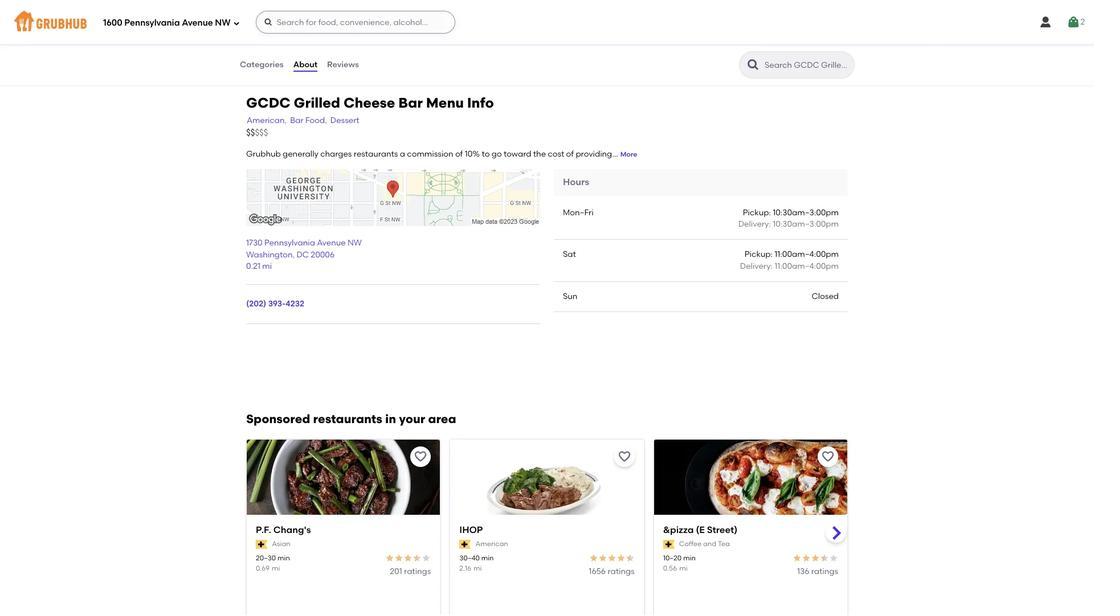 Task type: describe. For each thing, give the bounding box(es) containing it.
ratings for (e
[[811, 567, 838, 577]]

393-
[[268, 299, 286, 309]]

20006
[[311, 250, 335, 260]]

2 11:00am–4:00pm from the top
[[775, 261, 839, 271]]

mon–fri
[[563, 208, 594, 218]]

and
[[703, 540, 716, 548]]

2 ratings from the left
[[608, 567, 635, 577]]

avenue for 1730 pennsylvania avenue nw washington , dc 20006 0.21 mi
[[317, 238, 346, 248]]

go
[[492, 149, 502, 159]]

generally
[[283, 149, 318, 159]]

(202)
[[246, 299, 266, 309]]

1 10:30am–3:00pm from the top
[[773, 208, 839, 218]]

1730
[[246, 238, 263, 248]]

dessert button
[[330, 114, 360, 127]]

sat
[[563, 250, 576, 259]]

a
[[400, 149, 405, 159]]

sponsored
[[246, 412, 310, 426]]

washington
[[246, 250, 293, 260]]

subscription pass image for &pizza (e street)
[[663, 540, 675, 549]]

pennsylvania for 1730
[[264, 238, 315, 248]]

to
[[482, 149, 490, 159]]

201
[[390, 567, 402, 577]]

ihop link
[[460, 524, 635, 537]]

20–30
[[256, 555, 276, 563]]

save this restaurant button for chang's
[[410, 447, 431, 467]]

categories
[[240, 60, 284, 69]]

mi inside "1730 pennsylvania avenue nw washington , dc 20006 0.21 mi"
[[262, 262, 272, 271]]

subscription pass image for p.f. chang's
[[256, 540, 267, 549]]

providing
[[576, 149, 612, 159]]

save this restaurant image for ihop
[[618, 450, 631, 464]]

ihop logo image
[[450, 440, 644, 536]]

svg image
[[1039, 15, 1053, 29]]

&pizza (e street) link
[[663, 524, 838, 537]]

0.69
[[256, 565, 270, 573]]

136 ratings
[[797, 567, 838, 577]]

coffee
[[679, 540, 702, 548]]

search icon image
[[747, 58, 760, 72]]

1730 pennsylvania avenue nw washington , dc 20006 0.21 mi
[[246, 238, 362, 271]]

1600
[[103, 17, 122, 28]]

pickup: for 10:30am–3:00pm
[[743, 208, 771, 218]]

info
[[467, 94, 494, 111]]

1 of from the left
[[455, 149, 463, 159]]

asian
[[272, 540, 290, 548]]

0.21
[[246, 262, 260, 271]]

min for &pizza (e street)
[[683, 555, 696, 563]]

mi for ihop
[[474, 565, 482, 573]]

pennsylvania for 1600
[[124, 17, 180, 28]]

commission
[[407, 149, 453, 159]]

chang's
[[273, 525, 311, 536]]

Search for food, convenience, alcohol... search field
[[256, 11, 455, 34]]

delivery: for pickup: 11:00am–4:00pm delivery: 11:00am–4:00pm
[[740, 261, 773, 271]]

2
[[1081, 17, 1085, 27]]

more button
[[620, 150, 637, 160]]

2 10:30am–3:00pm from the top
[[773, 219, 839, 229]]

(e
[[696, 525, 705, 536]]

pickup: 10:30am–3:00pm delivery: 10:30am–3:00pm
[[738, 208, 839, 229]]

2 save this restaurant button from the left
[[614, 447, 635, 467]]

10–20 min 0.56 mi
[[663, 555, 696, 573]]

2 button
[[1067, 12, 1085, 32]]

save this restaurant button for (e
[[818, 447, 838, 467]]

Search GCDC Grilled Cheese Bar search field
[[764, 60, 851, 71]]

grilled
[[294, 94, 340, 111]]

area
[[428, 412, 456, 426]]

more
[[620, 150, 637, 158]]

136
[[797, 567, 809, 577]]

grubhub
[[246, 149, 281, 159]]

1 vertical spatial bar
[[290, 116, 304, 125]]

nw for 1730 pennsylvania avenue nw washington , dc 20006 0.21 mi
[[348, 238, 362, 248]]

pickup: for 11:00am–4:00pm
[[745, 250, 773, 259]]

4232
[[286, 299, 304, 309]]

svg image inside 2 button
[[1067, 15, 1081, 29]]

dessert
[[330, 116, 359, 125]]

10–20
[[663, 555, 682, 563]]

30–40 min 2.16 mi
[[460, 555, 494, 573]]

$$$$$
[[246, 128, 268, 138]]



Task type: locate. For each thing, give the bounding box(es) containing it.
of left 10%
[[455, 149, 463, 159]]

0 horizontal spatial bar
[[290, 116, 304, 125]]

1 ratings from the left
[[404, 567, 431, 577]]

mi for &pizza (e street)
[[679, 565, 688, 573]]

charges
[[320, 149, 352, 159]]

3 save this restaurant button from the left
[[818, 447, 838, 467]]

save this restaurant image for &pizza (e street)
[[821, 450, 835, 464]]

1 subscription pass image from the left
[[256, 540, 267, 549]]

2 min from the left
[[481, 555, 494, 563]]

min for ihop
[[481, 555, 494, 563]]

0 vertical spatial 11:00am–4:00pm
[[775, 250, 839, 259]]

(202) 393-4232 button
[[246, 299, 304, 310]]

1 vertical spatial pennsylvania
[[264, 238, 315, 248]]

1 min from the left
[[278, 555, 290, 563]]

gcdc
[[246, 94, 291, 111]]

11:00am–4:00pm down pickup: 10:30am–3:00pm delivery: 10:30am–3:00pm
[[775, 250, 839, 259]]

about button
[[293, 44, 318, 85]]

1 vertical spatial pickup:
[[745, 250, 773, 259]]

0 horizontal spatial save this restaurant button
[[410, 447, 431, 467]]

american
[[476, 540, 508, 548]]

20–30 min 0.69 mi
[[256, 555, 290, 573]]

pennsylvania up ,
[[264, 238, 315, 248]]

hours
[[563, 177, 589, 188]]

mi right 0.56
[[679, 565, 688, 573]]

nw for 1600 pennsylvania avenue nw
[[215, 17, 231, 28]]

pennsylvania right '1600'
[[124, 17, 180, 28]]

save this restaurant button
[[410, 447, 431, 467], [614, 447, 635, 467], [818, 447, 838, 467]]

30–40
[[460, 555, 480, 563]]

0 horizontal spatial avenue
[[182, 17, 213, 28]]

0 horizontal spatial of
[[455, 149, 463, 159]]

&pizza (e street) logo image
[[654, 440, 847, 536]]

ratings right '201'
[[404, 567, 431, 577]]

2 subscription pass image from the left
[[460, 540, 471, 549]]

min
[[278, 555, 290, 563], [481, 555, 494, 563], [683, 555, 696, 563]]

american, bar food, dessert
[[247, 116, 359, 125]]

1 horizontal spatial bar
[[398, 94, 423, 111]]

bar
[[398, 94, 423, 111], [290, 116, 304, 125]]

dc
[[297, 250, 309, 260]]

11:00am–4:00pm up closed
[[775, 261, 839, 271]]

pickup: inside pickup: 10:30am–3:00pm delivery: 10:30am–3:00pm
[[743, 208, 771, 218]]

0 vertical spatial restaurants
[[354, 149, 398, 159]]

reviews
[[327, 60, 359, 69]]

1656 ratings
[[589, 567, 635, 577]]

avenue
[[182, 17, 213, 28], [317, 238, 346, 248]]

cheese
[[344, 94, 395, 111]]

0 horizontal spatial nw
[[215, 17, 231, 28]]

2 horizontal spatial ratings
[[811, 567, 838, 577]]

save this restaurant image
[[414, 450, 428, 464]]

restaurants
[[354, 149, 398, 159], [313, 412, 382, 426]]

10:30am–3:00pm
[[773, 208, 839, 218], [773, 219, 839, 229]]

nw
[[215, 17, 231, 28], [348, 238, 362, 248]]

restaurants left in
[[313, 412, 382, 426]]

pickup: 11:00am–4:00pm delivery: 11:00am–4:00pm
[[740, 250, 839, 271]]

delivery: for pickup: 10:30am–3:00pm delivery: 10:30am–3:00pm
[[738, 219, 771, 229]]

2.16
[[460, 565, 471, 573]]

&pizza (e street)
[[663, 525, 738, 536]]

sun
[[563, 292, 577, 301]]

1 save this restaurant button from the left
[[410, 447, 431, 467]]

svg image
[[1067, 15, 1081, 29], [264, 18, 273, 27], [233, 20, 240, 26]]

0 horizontal spatial svg image
[[233, 20, 240, 26]]

mi for p.f. chang's
[[272, 565, 280, 573]]

subscription pass image up 30–40
[[460, 540, 471, 549]]

2 horizontal spatial save this restaurant button
[[818, 447, 838, 467]]

gcdc grilled cheese bar menu info
[[246, 94, 494, 111]]

in
[[385, 412, 396, 426]]

of right 'cost'
[[566, 149, 574, 159]]

3 min from the left
[[683, 555, 696, 563]]

min inside 10–20 min 0.56 mi
[[683, 555, 696, 563]]

2 horizontal spatial min
[[683, 555, 696, 563]]

ratings
[[404, 567, 431, 577], [608, 567, 635, 577], [811, 567, 838, 577]]

ratings right 1656 on the right bottom
[[608, 567, 635, 577]]

subscription pass image down p.f.
[[256, 540, 267, 549]]

svg image up categories at left top
[[264, 18, 273, 27]]

11:00am–4:00pm
[[775, 250, 839, 259], [775, 261, 839, 271]]

mi inside 10–20 min 0.56 mi
[[679, 565, 688, 573]]

2 horizontal spatial svg image
[[1067, 15, 1081, 29]]

1 horizontal spatial svg image
[[264, 18, 273, 27]]

mi down "washington" on the top left of the page
[[262, 262, 272, 271]]

1 horizontal spatial min
[[481, 555, 494, 563]]

toward
[[504, 149, 531, 159]]

min inside 30–40 min 2.16 mi
[[481, 555, 494, 563]]

1600 pennsylvania avenue nw
[[103, 17, 231, 28]]

1 save this restaurant image from the left
[[618, 450, 631, 464]]

1 horizontal spatial save this restaurant button
[[614, 447, 635, 467]]

1 horizontal spatial subscription pass image
[[460, 540, 471, 549]]

min down american at bottom left
[[481, 555, 494, 563]]

pickup:
[[743, 208, 771, 218], [745, 250, 773, 259]]

1 vertical spatial restaurants
[[313, 412, 382, 426]]

about
[[293, 60, 317, 69]]

cost
[[548, 149, 564, 159]]

bar left menu at the left of the page
[[398, 94, 423, 111]]

avenue inside main navigation navigation
[[182, 17, 213, 28]]

pennsylvania inside main navigation navigation
[[124, 17, 180, 28]]

0 vertical spatial bar
[[398, 94, 423, 111]]

0 horizontal spatial save this restaurant image
[[618, 450, 631, 464]]

sponsored restaurants in your area
[[246, 412, 456, 426]]

subscription pass image for ihop
[[460, 540, 471, 549]]

1 horizontal spatial of
[[566, 149, 574, 159]]

menu
[[426, 94, 464, 111]]

mi inside 20–30 min 0.69 mi
[[272, 565, 280, 573]]

0 vertical spatial pennsylvania
[[124, 17, 180, 28]]

nw inside main navigation navigation
[[215, 17, 231, 28]]

subscription pass image
[[256, 540, 267, 549], [460, 540, 471, 549], [663, 540, 675, 549]]

min for p.f. chang's
[[278, 555, 290, 563]]

0 vertical spatial 10:30am–3:00pm
[[773, 208, 839, 218]]

bar food, button
[[290, 114, 328, 127]]

ihop
[[460, 525, 483, 536]]

avenue for 1600 pennsylvania avenue nw
[[182, 17, 213, 28]]

american, button
[[246, 114, 287, 127]]

min down asian at the left of page
[[278, 555, 290, 563]]

save this restaurant image
[[618, 450, 631, 464], [821, 450, 835, 464]]

0 horizontal spatial pennsylvania
[[124, 17, 180, 28]]

american,
[[247, 116, 287, 125]]

mi right 0.69 on the left of the page
[[272, 565, 280, 573]]

1 vertical spatial avenue
[[317, 238, 346, 248]]

of
[[455, 149, 463, 159], [566, 149, 574, 159]]

2 of from the left
[[566, 149, 574, 159]]

restaurants left a
[[354, 149, 398, 159]]

closed
[[812, 292, 839, 301]]

p.f. chang's
[[256, 525, 311, 536]]

$$
[[246, 128, 255, 138]]

min down coffee
[[683, 555, 696, 563]]

main navigation navigation
[[0, 0, 1094, 44]]

tea
[[718, 540, 730, 548]]

subscription pass image up 10–20
[[663, 540, 675, 549]]

1656
[[589, 567, 606, 577]]

&pizza
[[663, 525, 694, 536]]

the
[[533, 149, 546, 159]]

coffee and tea
[[679, 540, 730, 548]]

1 vertical spatial 11:00am–4:00pm
[[775, 261, 839, 271]]

1 vertical spatial delivery:
[[740, 261, 773, 271]]

avenue inside "1730 pennsylvania avenue nw washington , dc 20006 0.21 mi"
[[317, 238, 346, 248]]

1 horizontal spatial save this restaurant image
[[821, 450, 835, 464]]

mi right 2.16
[[474, 565, 482, 573]]

0 vertical spatial nw
[[215, 17, 231, 28]]

0 horizontal spatial subscription pass image
[[256, 540, 267, 549]]

3 subscription pass image from the left
[[663, 540, 675, 549]]

pickup: inside "pickup: 11:00am–4:00pm delivery: 11:00am–4:00pm"
[[745, 250, 773, 259]]

2 horizontal spatial subscription pass image
[[663, 540, 675, 549]]

star icon image
[[385, 554, 395, 563], [395, 554, 404, 563], [404, 554, 413, 563], [413, 554, 422, 563], [413, 554, 422, 563], [422, 554, 431, 563], [589, 554, 598, 563], [598, 554, 607, 563], [607, 554, 616, 563], [616, 554, 626, 563], [626, 554, 635, 563], [626, 554, 635, 563], [793, 554, 802, 563], [802, 554, 811, 563], [811, 554, 820, 563], [820, 554, 829, 563], [820, 554, 829, 563], [829, 554, 838, 563]]

street)
[[707, 525, 738, 536]]

grubhub generally charges restaurants a commission of 10% to go toward the cost of providing ... more
[[246, 149, 637, 159]]

ratings for chang's
[[404, 567, 431, 577]]

,
[[293, 250, 295, 260]]

delivery:
[[738, 219, 771, 229], [740, 261, 773, 271]]

0 horizontal spatial ratings
[[404, 567, 431, 577]]

mi inside 30–40 min 2.16 mi
[[474, 565, 482, 573]]

0 horizontal spatial min
[[278, 555, 290, 563]]

food,
[[305, 116, 327, 125]]

delivery: inside "pickup: 11:00am–4:00pm delivery: 11:00am–4:00pm"
[[740, 261, 773, 271]]

1 horizontal spatial pennsylvania
[[264, 238, 315, 248]]

pennsylvania
[[124, 17, 180, 28], [264, 238, 315, 248]]

delivery: inside pickup: 10:30am–3:00pm delivery: 10:30am–3:00pm
[[738, 219, 771, 229]]

min inside 20–30 min 0.69 mi
[[278, 555, 290, 563]]

p.f. chang's  logo image
[[247, 440, 440, 536]]

...
[[612, 149, 618, 159]]

your
[[399, 412, 425, 426]]

p.f. chang's link
[[256, 524, 431, 537]]

3 ratings from the left
[[811, 567, 838, 577]]

0 vertical spatial delivery:
[[738, 219, 771, 229]]

1 vertical spatial 10:30am–3:00pm
[[773, 219, 839, 229]]

1 horizontal spatial nw
[[348, 238, 362, 248]]

1 vertical spatial nw
[[348, 238, 362, 248]]

0 vertical spatial avenue
[[182, 17, 213, 28]]

1 horizontal spatial avenue
[[317, 238, 346, 248]]

1 11:00am–4:00pm from the top
[[775, 250, 839, 259]]

0 vertical spatial pickup:
[[743, 208, 771, 218]]

0.56
[[663, 565, 677, 573]]

categories button
[[239, 44, 284, 85]]

2 save this restaurant image from the left
[[821, 450, 835, 464]]

10%
[[465, 149, 480, 159]]

(202) 393-4232
[[246, 299, 304, 309]]

bar left food,
[[290, 116, 304, 125]]

svg image right svg icon
[[1067, 15, 1081, 29]]

ratings right 136
[[811, 567, 838, 577]]

1 horizontal spatial ratings
[[608, 567, 635, 577]]

201 ratings
[[390, 567, 431, 577]]

pennsylvania inside "1730 pennsylvania avenue nw washington , dc 20006 0.21 mi"
[[264, 238, 315, 248]]

svg image up categories button
[[233, 20, 240, 26]]

p.f.
[[256, 525, 271, 536]]

nw inside "1730 pennsylvania avenue nw washington , dc 20006 0.21 mi"
[[348, 238, 362, 248]]

reviews button
[[327, 44, 359, 85]]



Task type: vqa. For each thing, say whether or not it's contained in the screenshot.
"In" corresponding to the 'Mighty-O Donuts logo'
no



